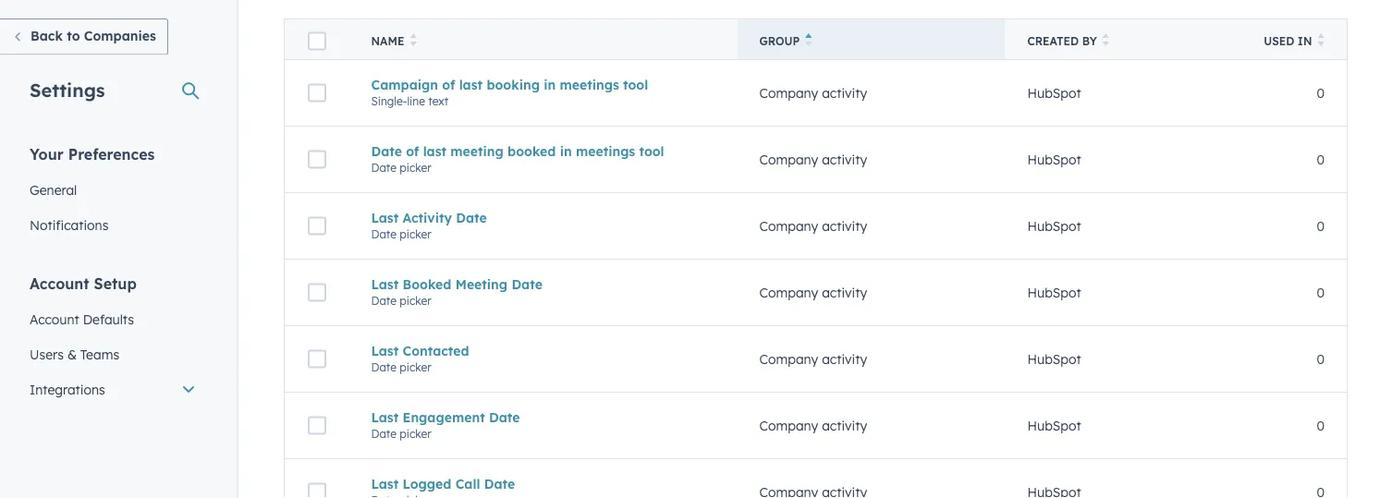 Task type: locate. For each thing, give the bounding box(es) containing it.
company for last engagement date
[[759, 418, 818, 434]]

last inside campaign of last booking in meetings tool single-line text
[[459, 76, 483, 93]]

company for last booked meeting date
[[759, 284, 818, 301]]

0 for last activity date
[[1317, 218, 1325, 234]]

5 picker from the top
[[400, 427, 431, 441]]

in inside date of last meeting booked in meetings tool date picker
[[560, 143, 572, 159]]

integrations
[[30, 381, 105, 397]]

1 vertical spatial of
[[406, 143, 419, 159]]

1 vertical spatial account
[[30, 311, 79, 327]]

of for campaign
[[442, 76, 455, 93]]

0 horizontal spatial press to sort. image
[[410, 33, 417, 46]]

2 account from the top
[[30, 311, 79, 327]]

1 company activity from the top
[[759, 85, 867, 101]]

6 0 from the top
[[1317, 418, 1325, 434]]

press to sort. element right by
[[1102, 33, 1109, 49]]

6 company activity from the top
[[759, 418, 867, 434]]

hubspot for last contacted
[[1027, 351, 1081, 367]]

0 horizontal spatial of
[[406, 143, 419, 159]]

3 press to sort. element from the left
[[1318, 33, 1325, 49]]

press to sort. element inside created by button
[[1102, 33, 1109, 49]]

hubspot for date of last meeting booked in meetings tool
[[1027, 151, 1081, 168]]

in right booking
[[544, 76, 556, 93]]

last inside last contacted date picker
[[371, 343, 399, 359]]

setup
[[94, 274, 137, 293]]

meetings
[[560, 76, 619, 93], [576, 143, 635, 159]]

last logged call date button
[[371, 476, 715, 492]]

in
[[544, 76, 556, 93], [560, 143, 572, 159]]

picker down contacted
[[400, 360, 431, 374]]

press to sort. image
[[410, 33, 417, 46], [1318, 33, 1325, 46]]

0 for last contacted
[[1317, 351, 1325, 367]]

press to sort. element inside used in button
[[1318, 33, 1325, 49]]

press to sort. element right in
[[1318, 33, 1325, 49]]

of up the text
[[442, 76, 455, 93]]

1 company from the top
[[759, 85, 818, 101]]

meetings inside date of last meeting booked in meetings tool date picker
[[576, 143, 635, 159]]

picker down booked on the left of page
[[400, 294, 431, 308]]

2 picker from the top
[[400, 227, 431, 241]]

used in button
[[1236, 19, 1347, 60]]

1 horizontal spatial press to sort. image
[[1318, 33, 1325, 46]]

in right booked
[[560, 143, 572, 159]]

2 last from the top
[[371, 276, 399, 292]]

date of last meeting booked in meetings tool button
[[371, 143, 715, 159]]

1 vertical spatial meetings
[[576, 143, 635, 159]]

of for date
[[406, 143, 419, 159]]

hubspot for campaign of last booking in meetings tool
[[1027, 85, 1081, 101]]

last left engagement
[[371, 409, 399, 425]]

press to sort. element for used in
[[1318, 33, 1325, 49]]

press to sort. element
[[410, 33, 417, 49], [1102, 33, 1109, 49], [1318, 33, 1325, 49]]

press to sort. element inside name button
[[410, 33, 417, 49]]

picker up activity
[[400, 161, 431, 174]]

last for last engagement date
[[371, 409, 399, 425]]

press to sort. image for name
[[410, 33, 417, 46]]

last contacted date picker
[[371, 343, 469, 374]]

ascending sort. press to sort descending. element
[[805, 33, 812, 49]]

last left activity
[[371, 210, 399, 226]]

activity for last engagement date
[[822, 418, 867, 434]]

last left contacted
[[371, 343, 399, 359]]

last left the meeting
[[423, 143, 446, 159]]

1 horizontal spatial of
[[442, 76, 455, 93]]

press to sort. image right name
[[410, 33, 417, 46]]

1 hubspot from the top
[[1027, 85, 1081, 101]]

3 0 from the top
[[1317, 218, 1325, 234]]

5 activity from the top
[[822, 351, 867, 367]]

last for booking
[[459, 76, 483, 93]]

0 vertical spatial tool
[[623, 76, 648, 93]]

1 0 from the top
[[1317, 85, 1325, 101]]

0 horizontal spatial last
[[423, 143, 446, 159]]

4 company activity from the top
[[759, 284, 867, 301]]

1 press to sort. image from the left
[[410, 33, 417, 46]]

0 vertical spatial meetings
[[560, 76, 619, 93]]

press to sort. image inside used in button
[[1318, 33, 1325, 46]]

1 picker from the top
[[400, 161, 431, 174]]

0 for last engagement date
[[1317, 418, 1325, 434]]

last for last booked meeting date
[[371, 276, 399, 292]]

account up users
[[30, 311, 79, 327]]

1 vertical spatial in
[[560, 143, 572, 159]]

general link
[[18, 172, 207, 208]]

of inside campaign of last booking in meetings tool single-line text
[[442, 76, 455, 93]]

hubspot for last activity date
[[1027, 218, 1081, 234]]

last
[[371, 210, 399, 226], [371, 276, 399, 292], [371, 343, 399, 359], [371, 409, 399, 425], [371, 476, 399, 492]]

to
[[67, 28, 80, 44]]

5 company activity from the top
[[759, 351, 867, 367]]

date
[[371, 143, 402, 159], [371, 161, 397, 174], [456, 210, 487, 226], [371, 227, 397, 241], [512, 276, 542, 292], [371, 294, 397, 308], [371, 360, 397, 374], [489, 409, 520, 425], [371, 427, 397, 441], [484, 476, 515, 492]]

company activity for last activity date
[[759, 218, 867, 234]]

3 company from the top
[[759, 218, 818, 234]]

last left booking
[[459, 76, 483, 93]]

3 hubspot from the top
[[1027, 218, 1081, 234]]

picker down activity
[[400, 227, 431, 241]]

logged
[[403, 476, 451, 492]]

account up account defaults
[[30, 274, 89, 293]]

4 0 from the top
[[1317, 284, 1325, 301]]

0 vertical spatial account
[[30, 274, 89, 293]]

6 hubspot from the top
[[1027, 418, 1081, 434]]

2 activity from the top
[[822, 151, 867, 168]]

last left logged on the bottom of the page
[[371, 476, 399, 492]]

hubspot
[[1027, 85, 1081, 101], [1027, 151, 1081, 168], [1027, 218, 1081, 234], [1027, 284, 1081, 301], [1027, 351, 1081, 367], [1027, 418, 1081, 434]]

6 company from the top
[[759, 418, 818, 434]]

last inside the last activity date date picker
[[371, 210, 399, 226]]

users & teams link
[[18, 337, 207, 372]]

last activity date button
[[371, 210, 715, 226]]

0 vertical spatial of
[[442, 76, 455, 93]]

meeting
[[450, 143, 504, 159]]

used in
[[1264, 34, 1312, 48]]

picker down engagement
[[400, 427, 431, 441]]

notifications
[[30, 217, 109, 233]]

0 for campaign of last booking in meetings tool
[[1317, 85, 1325, 101]]

0 vertical spatial last
[[459, 76, 483, 93]]

4 activity from the top
[[822, 284, 867, 301]]

5 last from the top
[[371, 476, 399, 492]]

4 picker from the top
[[400, 360, 431, 374]]

activity
[[822, 85, 867, 101], [822, 151, 867, 168], [822, 218, 867, 234], [822, 284, 867, 301], [822, 351, 867, 367], [822, 418, 867, 434]]

1 horizontal spatial in
[[560, 143, 572, 159]]

0
[[1317, 85, 1325, 101], [1317, 151, 1325, 168], [1317, 218, 1325, 234], [1317, 284, 1325, 301], [1317, 351, 1325, 367], [1317, 418, 1325, 434]]

1 horizontal spatial press to sort. element
[[1102, 33, 1109, 49]]

company for last activity date
[[759, 218, 818, 234]]

press to sort. element right name
[[410, 33, 417, 49]]

ascending sort. press to sort descending. image
[[805, 33, 812, 46]]

your preferences element
[[18, 144, 207, 243]]

0 horizontal spatial press to sort. element
[[410, 33, 417, 49]]

1 account from the top
[[30, 274, 89, 293]]

press to sort. image right in
[[1318, 33, 1325, 46]]

group button
[[737, 19, 1005, 60]]

company
[[759, 85, 818, 101], [759, 151, 818, 168], [759, 218, 818, 234], [759, 284, 818, 301], [759, 351, 818, 367], [759, 418, 818, 434]]

0 vertical spatial in
[[544, 76, 556, 93]]

company activity for last engagement date
[[759, 418, 867, 434]]

preferences
[[68, 145, 155, 163]]

hubspot for last engagement date
[[1027, 418, 1081, 434]]

meetings down name button
[[560, 76, 619, 93]]

2 horizontal spatial press to sort. element
[[1318, 33, 1325, 49]]

meetings right booked
[[576, 143, 635, 159]]

2 hubspot from the top
[[1027, 151, 1081, 168]]

2 press to sort. element from the left
[[1102, 33, 1109, 49]]

press to sort. element for created by
[[1102, 33, 1109, 49]]

5 0 from the top
[[1317, 351, 1325, 367]]

4 company from the top
[[759, 284, 818, 301]]

1 press to sort. element from the left
[[410, 33, 417, 49]]

5 company from the top
[[759, 351, 818, 367]]

1 vertical spatial tool
[[639, 143, 664, 159]]

booking
[[487, 76, 540, 93]]

last for last activity date
[[371, 210, 399, 226]]

3 last from the top
[[371, 343, 399, 359]]

tool
[[623, 76, 648, 93], [639, 143, 664, 159]]

of down line
[[406, 143, 419, 159]]

meetings inside campaign of last booking in meetings tool single-line text
[[560, 76, 619, 93]]

3 picker from the top
[[400, 294, 431, 308]]

created
[[1027, 34, 1079, 48]]

4 last from the top
[[371, 409, 399, 425]]

account
[[30, 274, 89, 293], [30, 311, 79, 327]]

defaults
[[83, 311, 134, 327]]

last inside last booked meeting date date picker
[[371, 276, 399, 292]]

call
[[455, 476, 480, 492]]

general
[[30, 182, 77, 198]]

2 0 from the top
[[1317, 151, 1325, 168]]

3 company activity from the top
[[759, 218, 867, 234]]

2 press to sort. image from the left
[[1318, 33, 1325, 46]]

name button
[[349, 19, 737, 60]]

6 activity from the top
[[822, 418, 867, 434]]

2 company activity from the top
[[759, 151, 867, 168]]

1 activity from the top
[[822, 85, 867, 101]]

last left booked on the left of page
[[371, 276, 399, 292]]

date inside last contacted date picker
[[371, 360, 397, 374]]

last inside last engagement date date picker
[[371, 409, 399, 425]]

date of last meeting booked in meetings tool date picker
[[371, 143, 664, 174]]

account for account defaults
[[30, 311, 79, 327]]

of
[[442, 76, 455, 93], [406, 143, 419, 159]]

3 activity from the top
[[822, 218, 867, 234]]

company activity
[[759, 85, 867, 101], [759, 151, 867, 168], [759, 218, 867, 234], [759, 284, 867, 301], [759, 351, 867, 367], [759, 418, 867, 434]]

by
[[1082, 34, 1097, 48]]

company activity for campaign of last booking in meetings tool
[[759, 85, 867, 101]]

1 horizontal spatial last
[[459, 76, 483, 93]]

press to sort. image inside name button
[[410, 33, 417, 46]]

last
[[459, 76, 483, 93], [423, 143, 446, 159]]

company for date of last meeting booked in meetings tool
[[759, 151, 818, 168]]

last inside date of last meeting booked in meetings tool date picker
[[423, 143, 446, 159]]

booked
[[403, 276, 451, 292]]

activity for last activity date
[[822, 218, 867, 234]]

4 hubspot from the top
[[1027, 284, 1081, 301]]

2 company from the top
[[759, 151, 818, 168]]

teams
[[80, 346, 119, 362]]

1 last from the top
[[371, 210, 399, 226]]

0 horizontal spatial in
[[544, 76, 556, 93]]

picker
[[400, 161, 431, 174], [400, 227, 431, 241], [400, 294, 431, 308], [400, 360, 431, 374], [400, 427, 431, 441]]

of inside date of last meeting booked in meetings tool date picker
[[406, 143, 419, 159]]

1 vertical spatial last
[[423, 143, 446, 159]]

last engagement date date picker
[[371, 409, 520, 441]]

press to sort. image for used in
[[1318, 33, 1325, 46]]

5 hubspot from the top
[[1027, 351, 1081, 367]]



Task type: vqa. For each thing, say whether or not it's contained in the screenshot.


Task type: describe. For each thing, give the bounding box(es) containing it.
your preferences
[[30, 145, 155, 163]]

created by button
[[1005, 19, 1236, 60]]

company activity for last contacted
[[759, 351, 867, 367]]

booked
[[508, 143, 556, 159]]

campaign of last booking in meetings tool button
[[371, 76, 715, 93]]

in inside campaign of last booking in meetings tool single-line text
[[544, 76, 556, 93]]

company activity for last booked meeting date
[[759, 284, 867, 301]]

text
[[428, 94, 449, 108]]

activity for last booked meeting date
[[822, 284, 867, 301]]

activity
[[403, 210, 452, 226]]

in
[[1298, 34, 1312, 48]]

hubspot for last booked meeting date
[[1027, 284, 1081, 301]]

company for campaign of last booking in meetings tool
[[759, 85, 818, 101]]

company for last contacted
[[759, 351, 818, 367]]

last logged call date
[[371, 476, 515, 492]]

tool inside date of last meeting booked in meetings tool date picker
[[639, 143, 664, 159]]

press to sort. image
[[1102, 33, 1109, 46]]

companies
[[84, 28, 156, 44]]

used
[[1264, 34, 1294, 48]]

engagement
[[403, 409, 485, 425]]

name
[[371, 34, 404, 48]]

&
[[67, 346, 77, 362]]

last for meeting
[[423, 143, 446, 159]]

picker inside the last activity date date picker
[[400, 227, 431, 241]]

last activity date date picker
[[371, 210, 487, 241]]

activity for last contacted
[[822, 351, 867, 367]]

last for last contacted
[[371, 343, 399, 359]]

notifications link
[[18, 208, 207, 243]]

last contacted button
[[371, 343, 715, 359]]

users & teams
[[30, 346, 119, 362]]

users
[[30, 346, 64, 362]]

account defaults
[[30, 311, 134, 327]]

picker inside last contacted date picker
[[400, 360, 431, 374]]

back to companies link
[[0, 18, 168, 55]]

account for account setup
[[30, 274, 89, 293]]

campaign
[[371, 76, 438, 93]]

campaign of last booking in meetings tool single-line text
[[371, 76, 648, 108]]

your
[[30, 145, 64, 163]]

account setup element
[[18, 273, 207, 498]]

account defaults link
[[18, 302, 207, 337]]

picker inside date of last meeting booked in meetings tool date picker
[[400, 161, 431, 174]]

press to sort. element for name
[[410, 33, 417, 49]]

integrations button
[[18, 372, 207, 407]]

0 for last booked meeting date
[[1317, 284, 1325, 301]]

single-
[[371, 94, 407, 108]]

tool inside campaign of last booking in meetings tool single-line text
[[623, 76, 648, 93]]

picker inside last booked meeting date date picker
[[400, 294, 431, 308]]

activity for date of last meeting booked in meetings tool
[[822, 151, 867, 168]]

back
[[31, 28, 63, 44]]

line
[[407, 94, 425, 108]]

group
[[759, 34, 800, 48]]

0 for date of last meeting booked in meetings tool
[[1317, 151, 1325, 168]]

created by
[[1027, 34, 1097, 48]]

account setup
[[30, 274, 137, 293]]

company activity for date of last meeting booked in meetings tool
[[759, 151, 867, 168]]

back to companies
[[31, 28, 156, 44]]

picker inside last engagement date date picker
[[400, 427, 431, 441]]

last booked meeting date date picker
[[371, 276, 542, 308]]

settings
[[30, 78, 105, 101]]

activity for campaign of last booking in meetings tool
[[822, 85, 867, 101]]

meeting
[[455, 276, 508, 292]]

last engagement date button
[[371, 409, 715, 425]]

contacted
[[403, 343, 469, 359]]

last booked meeting date button
[[371, 276, 715, 292]]



